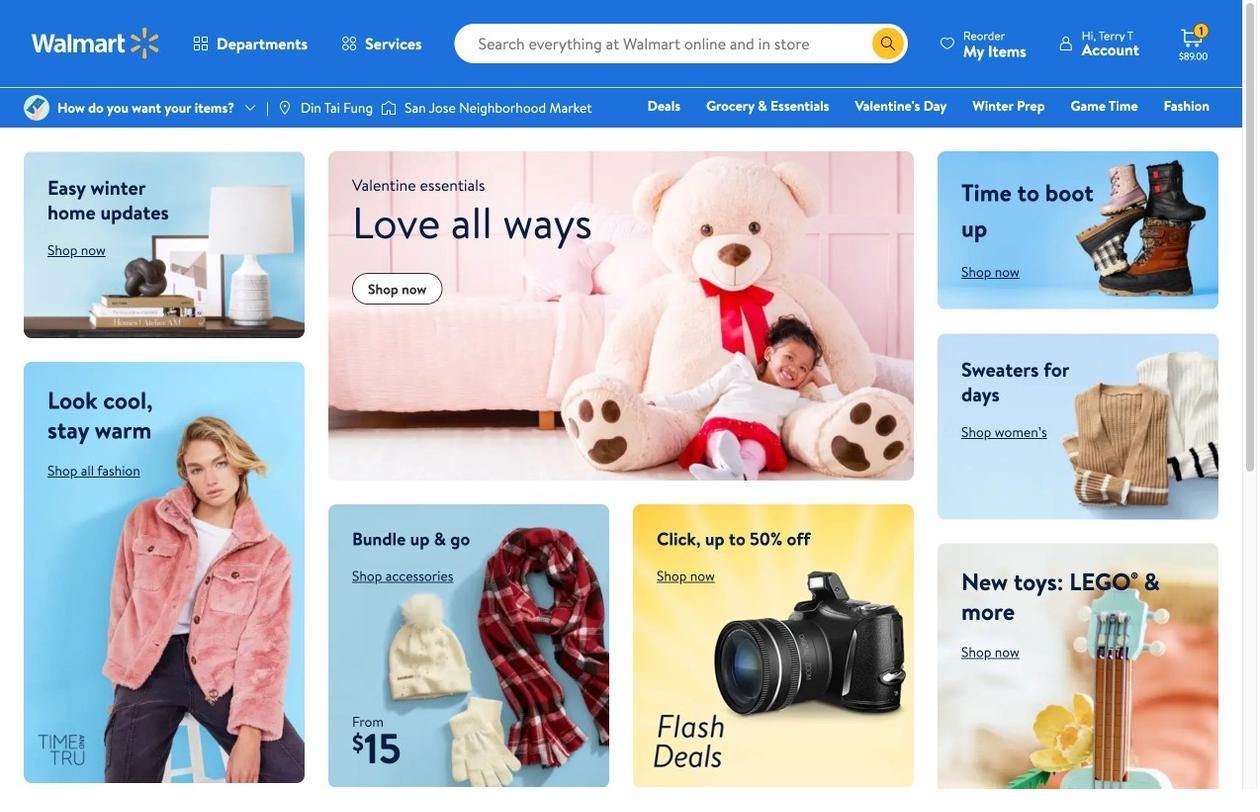 Task type: vqa. For each thing, say whether or not it's contained in the screenshot.
Now within the Now $223.50 $249.00 HP 15.6", Laptop Intel Pentium Processor 4GB RAM, 128GB UFS, Scarlet Red, Windows 11, 15- fd0083wm
no



Task type: describe. For each thing, give the bounding box(es) containing it.
Search search field
[[455, 24, 908, 63]]

2 horizontal spatial  image
[[381, 98, 397, 118]]

1 horizontal spatial  image
[[277, 100, 293, 116]]

Walmart Site-Wide search field
[[455, 24, 908, 63]]

0 horizontal spatial  image
[[24, 95, 49, 121]]

from dollar 15 null group
[[328, 712, 401, 788]]



Task type: locate. For each thing, give the bounding box(es) containing it.
walmart image
[[32, 28, 160, 59]]

search icon image
[[880, 36, 896, 51]]

 image
[[24, 95, 49, 121], [381, 98, 397, 118], [277, 100, 293, 116]]



